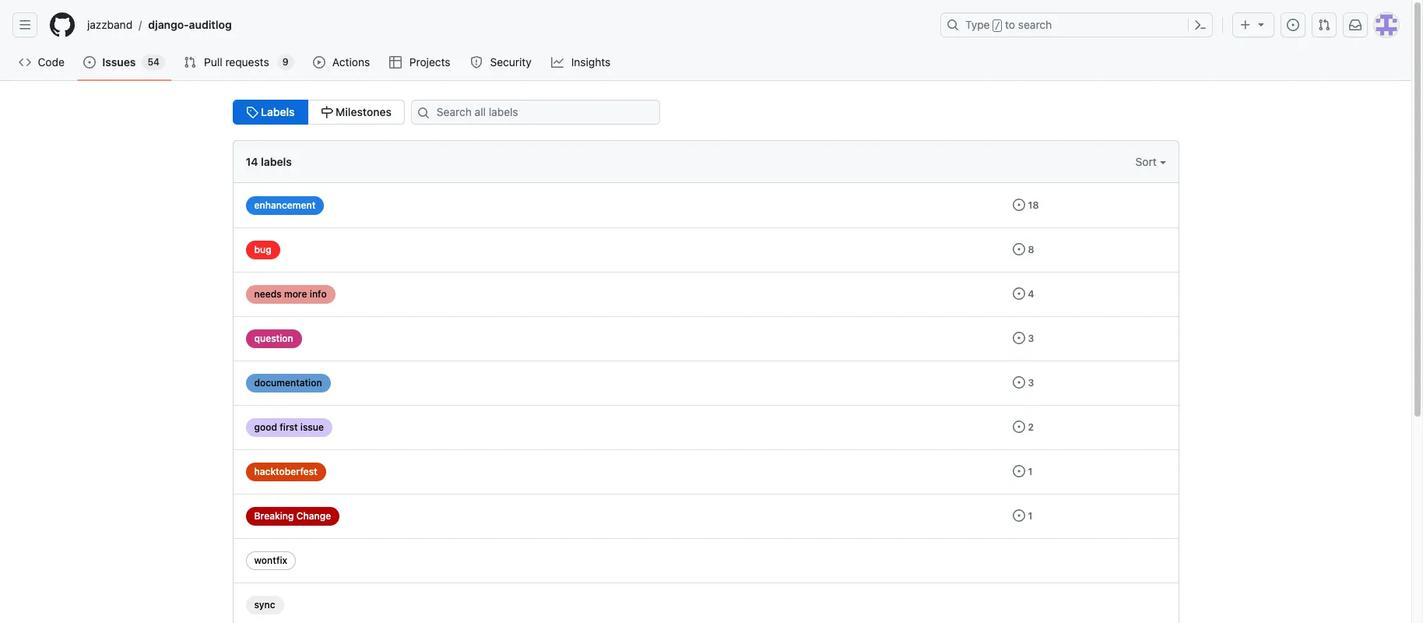 Task type: describe. For each thing, give the bounding box(es) containing it.
hacktoberfest
[[254, 466, 318, 477]]

info
[[310, 288, 327, 300]]

18
[[1028, 199, 1039, 211]]

documentation
[[254, 377, 322, 389]]

breaking
[[254, 510, 294, 522]]

play image
[[313, 56, 325, 69]]

issue
[[300, 421, 324, 433]]

issue opened image left git pull request icon
[[1287, 19, 1300, 31]]

8 link
[[1013, 243, 1035, 255]]

type
[[966, 18, 990, 31]]

code image
[[19, 56, 31, 69]]

sort
[[1136, 155, 1160, 168]]

good
[[254, 421, 277, 433]]

code
[[38, 55, 65, 69]]

Search all labels text field
[[411, 100, 660, 125]]

more
[[284, 288, 307, 300]]

projects link
[[384, 51, 458, 74]]

milestone image
[[320, 106, 333, 118]]

18 link
[[1013, 199, 1039, 211]]

good first issue link
[[246, 418, 333, 437]]

good first issue
[[254, 421, 324, 433]]

3 link for question
[[1013, 332, 1035, 344]]

4 link
[[1013, 287, 1035, 300]]

git pull request image
[[184, 56, 196, 69]]

list containing jazzband
[[81, 12, 931, 37]]

insights
[[571, 55, 611, 69]]

needs
[[254, 288, 282, 300]]

type / to search
[[966, 18, 1052, 31]]

8
[[1028, 244, 1035, 255]]

triangle down image
[[1255, 18, 1268, 30]]

milestones link
[[307, 100, 405, 125]]

4
[[1028, 288, 1035, 300]]

bug
[[254, 244, 272, 255]]

requests
[[225, 55, 269, 69]]

pull
[[204, 55, 222, 69]]

jazzband / django-auditlog
[[87, 18, 232, 32]]

/ for jazzband
[[139, 18, 142, 32]]

9
[[283, 56, 289, 68]]

2
[[1028, 421, 1034, 433]]

enhancement link
[[246, 196, 324, 215]]

security link
[[464, 51, 539, 74]]

bug link
[[246, 241, 280, 259]]

labels link
[[232, 100, 308, 125]]

needs more info link
[[246, 285, 335, 304]]

Labels search field
[[411, 100, 660, 125]]

insights link
[[545, 51, 618, 74]]

actions
[[332, 55, 370, 69]]

/ for type
[[995, 20, 1001, 31]]

table image
[[390, 56, 402, 69]]

code link
[[12, 51, 71, 74]]

2 link
[[1013, 421, 1034, 433]]

3 link for documentation
[[1013, 376, 1035, 389]]

issues
[[102, 55, 136, 69]]



Task type: locate. For each thing, give the bounding box(es) containing it.
issue opened image left 4
[[1013, 287, 1025, 300]]

2 1 from the top
[[1028, 510, 1033, 522]]

issue opened image
[[84, 56, 96, 69], [1013, 243, 1025, 255], [1013, 376, 1025, 389], [1013, 509, 1025, 522]]

security
[[490, 55, 532, 69]]

shield image
[[470, 56, 483, 69]]

issue opened image down 2 link
[[1013, 465, 1025, 477]]

1 1 from the top
[[1028, 466, 1033, 477]]

1 vertical spatial 1
[[1028, 510, 1033, 522]]

2 1 link from the top
[[1013, 509, 1033, 522]]

first
[[280, 421, 298, 433]]

issue opened image
[[1287, 19, 1300, 31], [1013, 199, 1025, 211], [1013, 287, 1025, 300], [1013, 332, 1025, 344], [1013, 421, 1025, 433], [1013, 465, 1025, 477]]

54
[[148, 56, 160, 68]]

/ left to
[[995, 20, 1001, 31]]

command palette image
[[1195, 19, 1207, 31]]

3 for question
[[1028, 333, 1035, 344]]

1 3 from the top
[[1028, 333, 1035, 344]]

plus image
[[1240, 19, 1252, 31]]

issue opened image for 2
[[1013, 421, 1025, 433]]

1 for breaking change
[[1028, 510, 1033, 522]]

0 vertical spatial 3
[[1028, 333, 1035, 344]]

jazzband link
[[81, 12, 139, 37]]

1 3 link from the top
[[1013, 332, 1035, 344]]

issue opened image left 2
[[1013, 421, 1025, 433]]

issue opened image for 3
[[1013, 376, 1025, 389]]

3 link
[[1013, 332, 1035, 344], [1013, 376, 1035, 389]]

issue opened image for 18
[[1013, 199, 1025, 211]]

3
[[1028, 333, 1035, 344], [1028, 377, 1035, 389]]

1 vertical spatial 3
[[1028, 377, 1035, 389]]

homepage image
[[50, 12, 75, 37]]

question link
[[246, 329, 302, 348]]

graph image
[[552, 56, 564, 69]]

projects
[[410, 55, 451, 69]]

/
[[139, 18, 142, 32], [995, 20, 1001, 31]]

sync link
[[246, 596, 284, 614]]

1 1 link from the top
[[1013, 465, 1033, 477]]

issue opened image for 8
[[1013, 243, 1025, 255]]

3 link up 2 link
[[1013, 376, 1035, 389]]

issue opened image for 4
[[1013, 287, 1025, 300]]

needs more info
[[254, 288, 327, 300]]

change
[[297, 510, 331, 522]]

14
[[246, 155, 258, 168]]

issue element
[[232, 100, 405, 125]]

django-
[[148, 18, 189, 31]]

/ inside type / to search
[[995, 20, 1001, 31]]

3 link down 4 link at right top
[[1013, 332, 1035, 344]]

/ left django-
[[139, 18, 142, 32]]

django-auditlog link
[[142, 12, 238, 37]]

2 3 from the top
[[1028, 377, 1035, 389]]

actions link
[[307, 51, 377, 74]]

1 vertical spatial 3 link
[[1013, 376, 1035, 389]]

1 vertical spatial 1 link
[[1013, 509, 1033, 522]]

labels
[[261, 155, 292, 168]]

issue opened image down 4 link at right top
[[1013, 332, 1025, 344]]

hacktoberfest link
[[246, 463, 326, 481]]

git pull request image
[[1319, 19, 1331, 31]]

sort button
[[1136, 153, 1166, 170]]

milestones
[[333, 105, 392, 118]]

search image
[[417, 107, 430, 119]]

None search field
[[405, 100, 679, 125]]

3 up 2
[[1028, 377, 1035, 389]]

1
[[1028, 466, 1033, 477], [1028, 510, 1033, 522]]

question
[[254, 333, 293, 344]]

wontfix
[[254, 555, 287, 566]]

issue opened image for 1
[[1013, 509, 1025, 522]]

3 for documentation
[[1028, 377, 1035, 389]]

to
[[1006, 18, 1016, 31]]

enhancement
[[254, 199, 316, 211]]

1 link
[[1013, 465, 1033, 477], [1013, 509, 1033, 522]]

1 for hacktoberfest
[[1028, 466, 1033, 477]]

0 vertical spatial 1
[[1028, 466, 1033, 477]]

/ inside "jazzband / django-auditlog"
[[139, 18, 142, 32]]

0 vertical spatial 1 link
[[1013, 465, 1033, 477]]

jazzband
[[87, 18, 133, 31]]

14 labels
[[246, 155, 292, 168]]

auditlog
[[189, 18, 232, 31]]

search
[[1019, 18, 1052, 31]]

list
[[81, 12, 931, 37]]

1 link for hacktoberfest
[[1013, 465, 1033, 477]]

issue opened image for 1
[[1013, 465, 1025, 477]]

tag image
[[246, 106, 258, 118]]

1 link for breaking change
[[1013, 509, 1033, 522]]

3 down 4
[[1028, 333, 1035, 344]]

wontfix link
[[246, 551, 296, 570]]

breaking change link
[[246, 507, 340, 526]]

pull requests
[[204, 55, 269, 69]]

issue opened image for 3
[[1013, 332, 1025, 344]]

0 horizontal spatial /
[[139, 18, 142, 32]]

breaking change
[[254, 510, 331, 522]]

sync
[[254, 599, 275, 611]]

documentation link
[[246, 374, 331, 393]]

0 vertical spatial 3 link
[[1013, 332, 1035, 344]]

1 horizontal spatial /
[[995, 20, 1001, 31]]

issue opened image left '18'
[[1013, 199, 1025, 211]]

labels
[[258, 105, 295, 118]]

notifications image
[[1350, 19, 1362, 31]]

2 3 link from the top
[[1013, 376, 1035, 389]]



Task type: vqa. For each thing, say whether or not it's contained in the screenshot.
jazzband
yes



